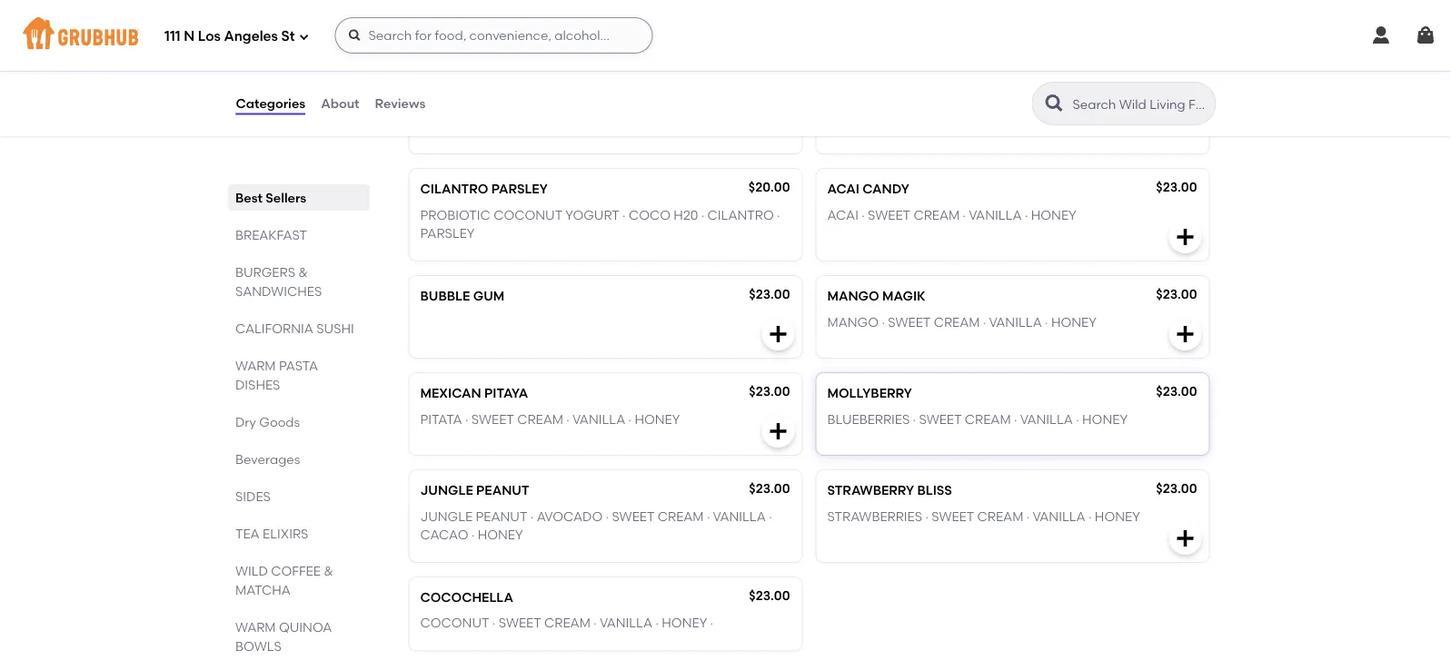 Task type: describe. For each thing, give the bounding box(es) containing it.
jungle peanut
[[420, 483, 529, 499]]

mollyberry
[[827, 386, 912, 402]]

yogurt for lemongrass rose
[[973, 100, 1027, 116]]

avocado
[[537, 509, 603, 525]]

goods
[[259, 414, 300, 430]]

Search for food, convenience, alcohol... search field
[[335, 17, 653, 54]]

honey for mango · sweet cream · vanilla · honey
[[1051, 315, 1097, 330]]

acai · sweet cream · vanilla · honey
[[827, 208, 1076, 223]]

dishes
[[235, 377, 280, 392]]

mexican
[[420, 386, 481, 402]]

cacao
[[420, 528, 468, 543]]

breakfast tab
[[235, 225, 362, 244]]

$23.00 for blueberries · sweet cream · vanilla · honey
[[1156, 384, 1197, 400]]

strawberries inside "coco h20 · strawberries · pitaya · goji powder · lucuma · lemon · honey"
[[499, 0, 594, 9]]

coffee
[[271, 563, 320, 579]]

sellers
[[265, 190, 306, 205]]

sushi
[[316, 321, 354, 336]]

sweet inside jungle peanut · avocado · sweet cream · vanilla · cacao · honey
[[612, 509, 655, 525]]

jungle for jungle peanut
[[420, 483, 473, 499]]

strawberry bliss
[[827, 483, 952, 499]]

bubble gum
[[420, 289, 505, 304]]

mango · sweet cream · vanilla · honey
[[827, 315, 1097, 330]]

dry goods
[[235, 414, 300, 430]]

sweet for coconut · sweet cream · vanilla · honey ·
[[499, 616, 541, 632]]

1 lemongrass from the top
[[827, 75, 918, 90]]

0 vertical spatial cilantro
[[420, 182, 488, 197]]

magik
[[882, 289, 926, 304]]

beverages tab
[[235, 450, 362, 469]]

warm quinoa bowls
[[235, 620, 332, 654]]

main navigation navigation
[[0, 0, 1451, 71]]

coconut for parsley
[[494, 208, 563, 223]]

0 vertical spatial basil
[[456, 75, 493, 90]]

0 vertical spatial rose
[[921, 75, 956, 90]]

1 horizontal spatial parsley
[[491, 182, 548, 197]]

& inside the burgers & sandwiches
[[298, 264, 307, 280]]

gum
[[473, 289, 505, 304]]

probiotic for lemongrass
[[827, 100, 898, 116]]

lemongrass rose
[[827, 75, 956, 90]]

2 vertical spatial svg image
[[767, 421, 789, 443]]

$23.00 for coconut · sweet cream · vanilla · honey ·
[[749, 589, 790, 604]]

vanilla inside jungle peanut · avocado · sweet cream · vanilla · cacao · honey
[[713, 509, 766, 525]]

probiotic coconut yogurt · coco h20 · fresh mint · basil ·
[[420, 100, 782, 134]]

lucuma
[[420, 12, 477, 27]]

coco for probiotic coconut yogurt · coco h20 · fresh mint · basil ·
[[629, 100, 671, 116]]

mint basil
[[420, 75, 493, 90]]

n
[[184, 28, 195, 45]]

st
[[281, 28, 295, 45]]

best
[[235, 190, 262, 205]]

mango magik
[[827, 289, 926, 304]]

reviews
[[375, 96, 426, 111]]

vanilla for mango · sweet cream · vanilla · honey
[[989, 315, 1042, 330]]

categories button
[[235, 71, 306, 136]]

111 n los angeles st
[[164, 28, 295, 45]]

burgers & sandwiches tab
[[235, 262, 362, 301]]

wild coffee & matcha tab
[[235, 561, 362, 600]]

coco for probiotic coconut yogurt · coco h20 · lemongrass · rose
[[1036, 100, 1078, 116]]

1 horizontal spatial strawberries
[[827, 509, 922, 525]]

california sushi
[[235, 321, 354, 336]]

sides
[[235, 489, 270, 504]]

$20.00 for probiotic coconut yogurt · coco h20 ·  cilantro · parsley
[[749, 180, 790, 196]]

bliss
[[917, 483, 952, 499]]

yogurt for mint basil
[[565, 100, 619, 116]]

categories
[[236, 96, 305, 111]]

wild coffee & matcha
[[235, 563, 333, 598]]

basil inside probiotic coconut yogurt · coco h20 · fresh mint · basil ·
[[426, 119, 462, 134]]

mango for mango magik
[[827, 289, 879, 304]]

vanilla for coconut · sweet cream · vanilla · honey ·
[[600, 616, 653, 632]]

pasta
[[278, 358, 318, 373]]

elixirs
[[262, 526, 308, 541]]

honey for coconut · sweet cream · vanilla · honey ·
[[662, 616, 707, 632]]

burgers
[[235, 264, 295, 280]]

sides tab
[[235, 487, 362, 506]]

coconut for rose
[[901, 100, 970, 116]]

dry
[[235, 414, 256, 430]]

sweet for mango · sweet cream · vanilla · honey
[[888, 315, 931, 330]]

probiotic coconut yogurt · coco h20 ·  cilantro · parsley
[[420, 208, 780, 241]]

cream for strawberries · sweet cream · vanilla · honey
[[977, 509, 1024, 525]]

strawberries · sweet cream · vanilla · honey
[[827, 509, 1140, 525]]

about
[[321, 96, 359, 111]]

best sellers
[[235, 190, 306, 205]]

warm pasta dishes tab
[[235, 356, 362, 394]]

$20.00 for probiotic coconut yogurt · coco h20 · lemongrass · rose
[[1156, 73, 1197, 88]]

vanilla for blueberries · sweet cream · vanilla · honey
[[1020, 412, 1073, 427]]

tea elixirs tab
[[235, 524, 362, 543]]

burgers & sandwiches
[[235, 264, 322, 299]]

beverages
[[235, 452, 300, 467]]

warm for warm quinoa bowls
[[235, 620, 275, 635]]

& inside wild coffee & matcha
[[323, 563, 333, 579]]

rose inside probiotic coconut yogurt · coco h20 · lemongrass · rose
[[926, 119, 960, 134]]

about button
[[320, 71, 360, 136]]

strawberry
[[827, 483, 914, 499]]

best sellers tab
[[235, 188, 362, 207]]

cream for pitata · sweet cream · vanilla · honey
[[517, 412, 563, 427]]

honey inside jungle peanut · avocado · sweet cream · vanilla · cacao · honey
[[478, 528, 523, 543]]

bubble
[[420, 289, 470, 304]]

coco h20 · strawberries · pitaya · goji powder · lucuma · lemon · honey button
[[409, 0, 802, 47]]

honey for acai · sweet cream · vanilla · honey
[[1031, 208, 1076, 223]]



Task type: vqa. For each thing, say whether or not it's contained in the screenshot.
PROBIOTIC COCONUT YOGURT · COCO H20 · FRESH MINT · BASIL · on the top
yes



Task type: locate. For each thing, give the bounding box(es) containing it.
probiotic for cilantro
[[420, 208, 491, 223]]

& up "sandwiches"
[[298, 264, 307, 280]]

1 vertical spatial cilantro
[[707, 208, 774, 223]]

mango for mango · sweet cream · vanilla · honey
[[827, 315, 879, 330]]

peanut down jungle peanut
[[476, 509, 527, 525]]

honey for blueberries · sweet cream · vanilla · honey
[[1082, 412, 1128, 427]]

sweet
[[868, 208, 911, 223], [888, 315, 931, 330], [471, 412, 514, 427], [919, 412, 962, 427], [612, 509, 655, 525], [932, 509, 974, 525], [499, 616, 541, 632]]

h20 for probiotic coconut yogurt · coco h20 · lemongrass · rose
[[1081, 100, 1105, 116]]

svg image
[[1370, 25, 1392, 46], [767, 324, 789, 346], [767, 421, 789, 443]]

vanilla
[[969, 208, 1022, 223], [989, 315, 1042, 330], [572, 412, 625, 427], [1020, 412, 1073, 427], [713, 509, 766, 525], [1033, 509, 1086, 525], [600, 616, 653, 632]]

& right coffee
[[323, 563, 333, 579]]

1 vertical spatial jungle
[[420, 509, 473, 525]]

cilantro parsley
[[420, 182, 548, 197]]

mango
[[827, 289, 879, 304], [827, 315, 879, 330]]

0 vertical spatial peanut
[[476, 483, 529, 499]]

mexican pitaya
[[420, 386, 528, 402]]

$23.00 for strawberries · sweet cream · vanilla · honey
[[1156, 482, 1197, 497]]

peanut inside jungle peanut · avocado · sweet cream · vanilla · cacao · honey
[[476, 509, 527, 525]]

1 vertical spatial rose
[[926, 119, 960, 134]]

acai for acai candy
[[827, 182, 860, 197]]

warm quinoa bowls tab
[[235, 618, 362, 656]]

jungle inside jungle peanut · avocado · sweet cream · vanilla · cacao · honey
[[420, 509, 473, 525]]

california
[[235, 321, 313, 336]]

strawberries up lemon
[[499, 0, 594, 9]]

tea
[[235, 526, 259, 541]]

1 vertical spatial warm
[[235, 620, 275, 635]]

honey
[[541, 12, 587, 27], [1031, 208, 1076, 223], [1051, 315, 1097, 330], [635, 412, 680, 427], [1082, 412, 1128, 427], [1095, 509, 1140, 525], [478, 528, 523, 543], [662, 616, 707, 632]]

acai candy
[[827, 182, 909, 197]]

acai
[[827, 182, 860, 197], [827, 208, 859, 223]]

pitaya
[[603, 0, 645, 9], [484, 386, 528, 402]]

2 warm from the top
[[235, 620, 275, 635]]

rose
[[921, 75, 956, 90], [926, 119, 960, 134]]

coconut down cilantro parsley
[[494, 208, 563, 223]]

1 horizontal spatial cilantro
[[707, 208, 774, 223]]

mint right the fresh
[[750, 100, 782, 116]]

1 acai from the top
[[827, 182, 860, 197]]

pitata · sweet cream · vanilla · honey
[[420, 412, 680, 427]]

yogurt inside probiotic coconut yogurt · coco h20 ·  cilantro · parsley
[[565, 208, 619, 223]]

basil
[[456, 75, 493, 90], [426, 119, 462, 134]]

1 vertical spatial &
[[323, 563, 333, 579]]

coco inside probiotic coconut yogurt · coco h20 · fresh mint · basil ·
[[629, 100, 671, 116]]

tea elixirs
[[235, 526, 308, 541]]

lemongrass inside probiotic coconut yogurt · coco h20 · lemongrass · rose
[[827, 119, 917, 134]]

coconut down the search for food, convenience, alcohol... search field
[[494, 100, 563, 116]]

Search Wild Living Foods search field
[[1071, 95, 1210, 113]]

2 mango from the top
[[827, 315, 879, 330]]

pitata
[[420, 412, 462, 427]]

lemon
[[486, 12, 532, 27]]

pitaya left goji
[[603, 0, 645, 9]]

probiotic coconut yogurt · coco h20 · lemongrass · rose
[[827, 100, 1111, 134]]

cream for coconut · sweet cream · vanilla · honey ·
[[544, 616, 591, 632]]

reviews button
[[374, 71, 426, 136]]

2 lemongrass from the top
[[827, 119, 917, 134]]

111
[[164, 28, 181, 45]]

warm inside 'warm quinoa bowls'
[[235, 620, 275, 635]]

matcha
[[235, 582, 290, 598]]

0 horizontal spatial cilantro
[[420, 182, 488, 197]]

0 horizontal spatial strawberries
[[499, 0, 594, 9]]

warm up dishes
[[235, 358, 275, 373]]

fresh
[[707, 100, 747, 116]]

vanilla for strawberries · sweet cream · vanilla · honey
[[1033, 509, 1086, 525]]

sweet down candy
[[868, 208, 911, 223]]

warm inside warm pasta dishes
[[235, 358, 275, 373]]

cream inside jungle peanut · avocado · sweet cream · vanilla · cacao · honey
[[658, 509, 704, 525]]

1 mango from the top
[[827, 289, 879, 304]]

sweet down bliss
[[932, 509, 974, 525]]

warm
[[235, 358, 275, 373], [235, 620, 275, 635]]

candy
[[863, 182, 909, 197]]

sweet up bliss
[[919, 412, 962, 427]]

1 jungle from the top
[[420, 483, 473, 499]]

1 vertical spatial mango
[[827, 315, 879, 330]]

peanut down pitata · sweet cream · vanilla · honey
[[476, 483, 529, 499]]

goji
[[654, 0, 687, 9]]

pitaya up pitata · sweet cream · vanilla · honey
[[484, 386, 528, 402]]

peanut for jungle peanut
[[476, 483, 529, 499]]

cream for blueberries · sweet cream · vanilla · honey
[[965, 412, 1011, 427]]

parsley up probiotic coconut yogurt · coco h20 ·  cilantro · parsley
[[491, 182, 548, 197]]

mint up reviews
[[420, 75, 453, 90]]

mango down mango magik
[[827, 315, 879, 330]]

1 vertical spatial strawberries
[[827, 509, 922, 525]]

pitaya inside "coco h20 · strawberries · pitaya · goji powder · lucuma · lemon · honey"
[[603, 0, 645, 9]]

1 vertical spatial pitaya
[[484, 386, 528, 402]]

vanilla for pitata · sweet cream · vanilla · honey
[[572, 412, 625, 427]]

$20.00
[[749, 73, 790, 88], [1156, 73, 1197, 88], [749, 180, 790, 196]]

coconut inside probiotic coconut yogurt · coco h20 · fresh mint · basil ·
[[494, 100, 563, 116]]

h20 inside probiotic coconut yogurt · coco h20 ·  cilantro · parsley
[[674, 208, 698, 223]]

basil down mint basil
[[426, 119, 462, 134]]

probiotic down lemongrass rose
[[827, 100, 898, 116]]

sweet for blueberries · sweet cream · vanilla · honey
[[919, 412, 962, 427]]

acai for acai · sweet cream · vanilla · honey
[[827, 208, 859, 223]]

blueberries · sweet cream · vanilla · honey
[[827, 412, 1128, 427]]

angeles
[[224, 28, 278, 45]]

coconut for basil
[[494, 100, 563, 116]]

cilantro inside probiotic coconut yogurt · coco h20 ·  cilantro · parsley
[[707, 208, 774, 223]]

cocochella
[[420, 591, 513, 606]]

0 vertical spatial &
[[298, 264, 307, 280]]

$23.00 for mango · sweet cream · vanilla · honey
[[1156, 287, 1197, 303]]

honey for strawberries · sweet cream · vanilla · honey
[[1095, 509, 1140, 525]]

svg image
[[1415, 25, 1437, 46], [348, 28, 362, 43], [298, 31, 309, 42], [1174, 227, 1196, 249], [1174, 324, 1196, 346], [1174, 528, 1196, 550]]

coco inside probiotic coconut yogurt · coco h20 · lemongrass · rose
[[1036, 100, 1078, 116]]

0 horizontal spatial mint
[[420, 75, 453, 90]]

1 horizontal spatial mint
[[750, 100, 782, 116]]

cilantro
[[420, 182, 488, 197], [707, 208, 774, 223]]

cream for acai · sweet cream · vanilla · honey
[[914, 208, 960, 223]]

probiotic inside probiotic coconut yogurt · coco h20 · fresh mint · basil ·
[[420, 100, 491, 116]]

1 vertical spatial mint
[[750, 100, 782, 116]]

warm for warm pasta dishes
[[235, 358, 275, 373]]

0 vertical spatial svg image
[[1370, 25, 1392, 46]]

quinoa
[[278, 620, 332, 635]]

mango left magik
[[827, 289, 879, 304]]

0 horizontal spatial &
[[298, 264, 307, 280]]

jungle for jungle peanut · avocado · sweet cream · vanilla · cacao · honey
[[420, 509, 473, 525]]

parsley inside probiotic coconut yogurt · coco h20 ·  cilantro · parsley
[[420, 226, 475, 241]]

1 vertical spatial peanut
[[476, 509, 527, 525]]

mint
[[420, 75, 453, 90], [750, 100, 782, 116]]

coco for probiotic coconut yogurt · coco h20 ·  cilantro · parsley
[[629, 208, 671, 223]]

yogurt
[[565, 100, 619, 116], [973, 100, 1027, 116], [565, 208, 619, 223]]

bowls
[[235, 639, 281, 654]]

warm pasta dishes
[[235, 358, 318, 392]]

$23.00
[[1156, 180, 1197, 196], [749, 287, 790, 303], [1156, 287, 1197, 303], [749, 384, 790, 400], [1156, 384, 1197, 400], [749, 482, 790, 497], [1156, 482, 1197, 497], [749, 589, 790, 604]]

h20 inside probiotic coconut yogurt · coco h20 · lemongrass · rose
[[1081, 100, 1105, 116]]

yogurt inside probiotic coconut yogurt · coco h20 · lemongrass · rose
[[973, 100, 1027, 116]]

strawberries down strawberry
[[827, 509, 922, 525]]

$23.00 for pitata · sweet cream · vanilla · honey
[[749, 384, 790, 400]]

basil down the search for food, convenience, alcohol... search field
[[456, 75, 493, 90]]

parsley down cilantro parsley
[[420, 226, 475, 241]]

sweet right avocado
[[612, 509, 655, 525]]

yogurt for cilantro parsley
[[565, 208, 619, 223]]

coconut inside probiotic coconut yogurt · coco h20 ·  cilantro · parsley
[[494, 208, 563, 223]]

coconut down cocochella
[[420, 616, 489, 632]]

honey for pitata · sweet cream · vanilla · honey
[[635, 412, 680, 427]]

h20 inside "coco h20 · strawberries · pitaya · goji powder · lucuma · lemon · honey"
[[465, 0, 490, 9]]

probiotic down cilantro parsley
[[420, 208, 491, 223]]

coconut inside probiotic coconut yogurt · coco h20 · lemongrass · rose
[[901, 100, 970, 116]]

h20 for probiotic coconut yogurt · coco h20 ·  cilantro · parsley
[[674, 208, 698, 223]]

probiotic
[[420, 100, 491, 116], [827, 100, 898, 116], [420, 208, 491, 223]]

sandwiches
[[235, 283, 322, 299]]

sweet down cocochella
[[499, 616, 541, 632]]

sweet down mexican pitaya
[[471, 412, 514, 427]]

0 vertical spatial lemongrass
[[827, 75, 918, 90]]

strawberries
[[499, 0, 594, 9], [827, 509, 922, 525]]

los
[[198, 28, 221, 45]]

$23.00 for jungle peanut · avocado · sweet cream · vanilla · cacao · honey
[[749, 482, 790, 497]]

h20 for probiotic coconut yogurt · coco h20 · fresh mint · basil ·
[[674, 100, 698, 116]]

0 vertical spatial acai
[[827, 182, 860, 197]]

1 vertical spatial lemongrass
[[827, 119, 917, 134]]

$23.00 for acai · sweet cream · vanilla · honey
[[1156, 180, 1197, 196]]

rose down lemongrass rose
[[926, 119, 960, 134]]

honey inside "coco h20 · strawberries · pitaya · goji powder · lucuma · lemon · honey"
[[541, 12, 587, 27]]

yogurt inside probiotic coconut yogurt · coco h20 · fresh mint · basil ·
[[565, 100, 619, 116]]

probiotic down mint basil
[[420, 100, 491, 116]]

probiotic inside probiotic coconut yogurt · coco h20 · lemongrass · rose
[[827, 100, 898, 116]]

dry goods tab
[[235, 412, 362, 432]]

0 horizontal spatial pitaya
[[484, 386, 528, 402]]

0 vertical spatial mint
[[420, 75, 453, 90]]

blueberries
[[827, 412, 910, 427]]

0 vertical spatial mango
[[827, 289, 879, 304]]

1 vertical spatial parsley
[[420, 226, 475, 241]]

parsley
[[491, 182, 548, 197], [420, 226, 475, 241]]

mint inside probiotic coconut yogurt · coco h20 · fresh mint · basil ·
[[750, 100, 782, 116]]

wild
[[235, 563, 268, 579]]

rose up probiotic coconut yogurt · coco h20 · lemongrass · rose at the right top of the page
[[921, 75, 956, 90]]

jungle
[[420, 483, 473, 499], [420, 509, 473, 525]]

sweet for strawberries · sweet cream · vanilla · honey
[[932, 509, 974, 525]]

1 vertical spatial basil
[[426, 119, 462, 134]]

&
[[298, 264, 307, 280], [323, 563, 333, 579]]

coco inside probiotic coconut yogurt · coco h20 ·  cilantro · parsley
[[629, 208, 671, 223]]

0 vertical spatial parsley
[[491, 182, 548, 197]]

0 vertical spatial strawberries
[[499, 0, 594, 9]]

0 vertical spatial pitaya
[[603, 0, 645, 9]]

sweet down magik
[[888, 315, 931, 330]]

·
[[493, 0, 496, 9], [597, 0, 600, 9], [648, 0, 651, 9], [750, 0, 753, 9], [480, 12, 483, 27], [535, 12, 538, 27], [623, 100, 626, 116], [701, 100, 704, 116], [1030, 100, 1033, 116], [1108, 100, 1111, 116], [420, 119, 423, 134], [465, 119, 468, 134], [920, 119, 923, 134], [623, 208, 626, 223], [701, 208, 704, 223], [777, 208, 780, 223], [862, 208, 865, 223], [963, 208, 966, 223], [1025, 208, 1028, 223], [882, 315, 885, 330], [983, 315, 986, 330], [1045, 315, 1048, 330], [465, 412, 468, 427], [566, 412, 570, 427], [628, 412, 632, 427], [913, 412, 916, 427], [1014, 412, 1017, 427], [1076, 412, 1079, 427], [530, 509, 534, 525], [606, 509, 609, 525], [707, 509, 710, 525], [769, 509, 772, 525], [925, 509, 929, 525], [1027, 509, 1030, 525], [1089, 509, 1092, 525], [471, 528, 475, 543], [492, 616, 496, 632], [594, 616, 597, 632], [656, 616, 659, 632], [710, 616, 713, 632]]

acai left candy
[[827, 182, 860, 197]]

coco inside "coco h20 · strawberries · pitaya · goji powder · lucuma · lemon · honey"
[[420, 0, 462, 9]]

coco h20 · strawberries · pitaya · goji powder · lucuma · lemon · honey
[[420, 0, 753, 27]]

peanut for jungle peanut · avocado · sweet cream · vanilla · cacao · honey
[[476, 509, 527, 525]]

1 vertical spatial svg image
[[767, 324, 789, 346]]

2 acai from the top
[[827, 208, 859, 223]]

1 horizontal spatial pitaya
[[603, 0, 645, 9]]

california sushi tab
[[235, 319, 362, 338]]

lemongrass
[[827, 75, 918, 90], [827, 119, 917, 134]]

jungle peanut · avocado · sweet cream · vanilla · cacao · honey
[[420, 509, 772, 543]]

breakfast
[[235, 227, 307, 243]]

cream for mango · sweet cream · vanilla · honey
[[934, 315, 980, 330]]

powder
[[690, 0, 747, 9]]

$20.00 for probiotic coconut yogurt · coco h20 · fresh mint · basil ·
[[749, 73, 790, 88]]

search icon image
[[1044, 93, 1065, 114]]

0 horizontal spatial parsley
[[420, 226, 475, 241]]

probiotic for mint
[[420, 100, 491, 116]]

1 vertical spatial acai
[[827, 208, 859, 223]]

coco
[[420, 0, 462, 9], [629, 100, 671, 116], [1036, 100, 1078, 116], [629, 208, 671, 223]]

2 jungle from the top
[[420, 509, 473, 525]]

h20 inside probiotic coconut yogurt · coco h20 · fresh mint · basil ·
[[674, 100, 698, 116]]

coconut down lemongrass rose
[[901, 100, 970, 116]]

coconut · sweet cream · vanilla · honey ·
[[420, 616, 713, 632]]

1 horizontal spatial &
[[323, 563, 333, 579]]

0 vertical spatial jungle
[[420, 483, 473, 499]]

sweet for acai · sweet cream · vanilla · honey
[[868, 208, 911, 223]]

acai down acai candy
[[827, 208, 859, 223]]

sweet for pitata · sweet cream · vanilla · honey
[[471, 412, 514, 427]]

probiotic inside probiotic coconut yogurt · coco h20 ·  cilantro · parsley
[[420, 208, 491, 223]]

warm up bowls
[[235, 620, 275, 635]]

1 warm from the top
[[235, 358, 275, 373]]

vanilla for acai · sweet cream · vanilla · honey
[[969, 208, 1022, 223]]

peanut
[[476, 483, 529, 499], [476, 509, 527, 525]]

svg image inside main navigation navigation
[[1370, 25, 1392, 46]]

coconut
[[494, 100, 563, 116], [901, 100, 970, 116], [494, 208, 563, 223], [420, 616, 489, 632]]

0 vertical spatial warm
[[235, 358, 275, 373]]



